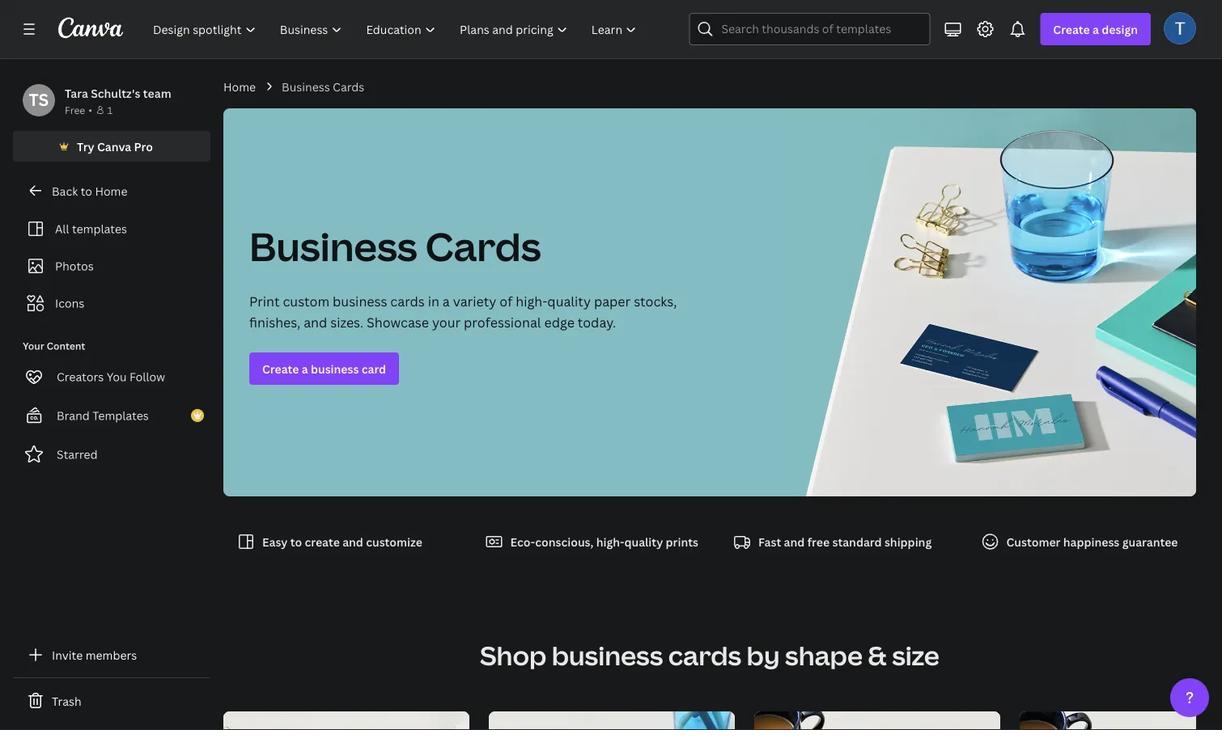 Task type: vqa. For each thing, say whether or not it's contained in the screenshot.
Team 1 image
no



Task type: locate. For each thing, give the bounding box(es) containing it.
easy
[[262, 535, 288, 550]]

free
[[65, 103, 85, 117]]

trash link
[[13, 685, 210, 718]]

your
[[432, 314, 461, 331]]

and down custom
[[304, 314, 327, 331]]

professional
[[464, 314, 541, 331]]

cards up variety
[[425, 219, 541, 272]]

trash
[[52, 694, 81, 709]]

today.
[[578, 314, 616, 331]]

invite members
[[52, 648, 137, 663]]

custom
[[283, 293, 330, 310]]

2 vertical spatial a
[[302, 361, 308, 377]]

1 vertical spatial business cards
[[249, 219, 541, 272]]

top level navigation element
[[142, 13, 650, 45]]

creators you follow
[[57, 369, 165, 385]]

starred
[[57, 447, 98, 463]]

0 vertical spatial quality
[[547, 293, 591, 310]]

cards down top level navigation "element"
[[333, 79, 364, 94]]

None search field
[[689, 13, 930, 45]]

0 vertical spatial cards
[[333, 79, 364, 94]]

free •
[[65, 103, 92, 117]]

starred link
[[13, 439, 210, 471]]

0 vertical spatial home
[[223, 79, 256, 94]]

business right home 'link'
[[282, 79, 330, 94]]

eco-conscious, high-quality prints
[[510, 535, 698, 550]]

prints
[[666, 535, 698, 550]]

create left design
[[1053, 21, 1090, 37]]

home link
[[223, 78, 256, 95]]

0 vertical spatial business cards
[[282, 79, 364, 94]]

high- inside print custom business cards in a variety of high-quality paper stocks, finishes, and sizes. showcase your professional edge today.
[[516, 293, 547, 310]]

0 horizontal spatial high-
[[516, 293, 547, 310]]

business for card
[[311, 361, 359, 377]]

0 horizontal spatial quality
[[547, 293, 591, 310]]

standard
[[832, 535, 882, 550]]

0 horizontal spatial cards
[[390, 293, 425, 310]]

shipping
[[884, 535, 932, 550]]

eco-
[[510, 535, 535, 550]]

and right the create
[[342, 535, 363, 550]]

Search search field
[[721, 14, 920, 45]]

back to home link
[[13, 175, 210, 207]]

cards up showcase
[[390, 293, 425, 310]]

cards left the 'by'
[[668, 639, 741, 674]]

in
[[428, 293, 439, 310]]

create a business card
[[262, 361, 386, 377]]

back
[[52, 183, 78, 199]]

business left card
[[311, 361, 359, 377]]

print
[[249, 293, 280, 310]]

business up sizes.
[[333, 293, 387, 310]]

create inside dropdown button
[[1053, 21, 1090, 37]]

cards
[[333, 79, 364, 94], [425, 219, 541, 272]]

high-
[[516, 293, 547, 310], [596, 535, 624, 550]]

standard portrait business cards image
[[754, 712, 1000, 731]]

0 horizontal spatial create
[[262, 361, 299, 377]]

sizes.
[[330, 314, 363, 331]]

2 horizontal spatial and
[[784, 535, 805, 550]]

1 horizontal spatial quality
[[624, 535, 663, 550]]

print custom business cards in a variety of high-quality paper stocks, finishes, and sizes. showcase your professional edge today.
[[249, 293, 677, 331]]

0 vertical spatial a
[[1093, 21, 1099, 37]]

brand templates link
[[13, 400, 210, 432]]

business
[[282, 79, 330, 94], [249, 219, 417, 272]]

a left design
[[1093, 21, 1099, 37]]

a down custom
[[302, 361, 308, 377]]

0 vertical spatial business
[[333, 293, 387, 310]]

fast and free standard shipping
[[758, 535, 932, 550]]

0 horizontal spatial a
[[302, 361, 308, 377]]

to right back
[[81, 183, 92, 199]]

1 vertical spatial business
[[311, 361, 359, 377]]

follow
[[129, 369, 165, 385]]

1 vertical spatial create
[[262, 361, 299, 377]]

invite members button
[[13, 639, 210, 672]]

try canva pro
[[77, 139, 153, 154]]

2 horizontal spatial a
[[1093, 21, 1099, 37]]

tara schultz's team
[[65, 85, 171, 101]]

0 vertical spatial create
[[1053, 21, 1090, 37]]

1 horizontal spatial and
[[342, 535, 363, 550]]

create down finishes,
[[262, 361, 299, 377]]

a for create a business card
[[302, 361, 308, 377]]

to
[[81, 183, 92, 199], [290, 535, 302, 550]]

your content
[[23, 340, 85, 353]]

stocks,
[[634, 293, 677, 310]]

home
[[223, 79, 256, 94], [95, 183, 127, 199]]

create a design
[[1053, 21, 1138, 37]]

icons
[[55, 296, 84, 311]]

0 vertical spatial cards
[[390, 293, 425, 310]]

schultz's
[[91, 85, 140, 101]]

to right easy
[[290, 535, 302, 550]]

finishes,
[[249, 314, 300, 331]]

customer
[[1006, 535, 1061, 550]]

all templates link
[[23, 214, 201, 244]]

1 horizontal spatial create
[[1053, 21, 1090, 37]]

business inside print custom business cards in a variety of high-quality paper stocks, finishes, and sizes. showcase your professional edge today.
[[333, 293, 387, 310]]

shape
[[785, 639, 863, 674]]

1 horizontal spatial cards
[[425, 219, 541, 272]]

&
[[868, 639, 887, 674]]

photos link
[[23, 251, 201, 282]]

a inside dropdown button
[[1093, 21, 1099, 37]]

create a design button
[[1040, 13, 1151, 45]]

a
[[1093, 21, 1099, 37], [443, 293, 450, 310], [302, 361, 308, 377]]

all templates
[[55, 221, 127, 237]]

create
[[1053, 21, 1090, 37], [262, 361, 299, 377]]

high- right conscious,
[[596, 535, 624, 550]]

create for create a business card
[[262, 361, 299, 377]]

business
[[333, 293, 387, 310], [311, 361, 359, 377], [552, 639, 663, 674]]

customize
[[366, 535, 422, 550]]

quality left prints
[[624, 535, 663, 550]]

and
[[304, 314, 327, 331], [342, 535, 363, 550], [784, 535, 805, 550]]

paper
[[594, 293, 631, 310]]

and left free
[[784, 535, 805, 550]]

brand
[[57, 408, 90, 424]]

0 vertical spatial high-
[[516, 293, 547, 310]]

business up custom
[[249, 219, 417, 272]]

1 horizontal spatial cards
[[668, 639, 741, 674]]

0 horizontal spatial to
[[81, 183, 92, 199]]

to for back
[[81, 183, 92, 199]]

1 vertical spatial high-
[[596, 535, 624, 550]]

by
[[747, 639, 780, 674]]

tara schultz's team image
[[23, 84, 55, 117]]

cards
[[390, 293, 425, 310], [668, 639, 741, 674]]

create a business card link
[[249, 353, 399, 385]]

0 vertical spatial to
[[81, 183, 92, 199]]

1 horizontal spatial to
[[290, 535, 302, 550]]

tara schultz's team element
[[23, 84, 55, 117]]

quality up the edge
[[547, 293, 591, 310]]

rounded corner portrait business cards image
[[1020, 712, 1222, 731]]

quality
[[547, 293, 591, 310], [624, 535, 663, 550]]

a right in
[[443, 293, 450, 310]]

flat lay of canva business cards on top of a desk image
[[758, 108, 1222, 497]]

business cards
[[282, 79, 364, 94], [249, 219, 541, 272]]

1 horizontal spatial a
[[443, 293, 450, 310]]

business up the rounded corner landscape business cards image
[[552, 639, 663, 674]]

1 vertical spatial a
[[443, 293, 450, 310]]

photos
[[55, 259, 94, 274]]

standard landscape business cards image
[[223, 712, 469, 731]]

templates
[[72, 221, 127, 237]]

0 horizontal spatial and
[[304, 314, 327, 331]]

0 horizontal spatial cards
[[333, 79, 364, 94]]

1 vertical spatial to
[[290, 535, 302, 550]]

0 horizontal spatial home
[[95, 183, 127, 199]]

card
[[362, 361, 386, 377]]

high- right of
[[516, 293, 547, 310]]



Task type: describe. For each thing, give the bounding box(es) containing it.
easy to create and customize
[[262, 535, 422, 550]]

invite
[[52, 648, 83, 663]]

you
[[107, 369, 127, 385]]

to for easy
[[290, 535, 302, 550]]

1 horizontal spatial home
[[223, 79, 256, 94]]

1 vertical spatial business
[[249, 219, 417, 272]]

icons link
[[23, 288, 201, 319]]

back to home
[[52, 183, 127, 199]]

happiness
[[1063, 535, 1120, 550]]

shop business cards by shape & size
[[480, 639, 940, 674]]

1 vertical spatial cards
[[668, 639, 741, 674]]

create
[[305, 535, 340, 550]]

quality inside print custom business cards in a variety of high-quality paper stocks, finishes, and sizes. showcase your professional edge today.
[[547, 293, 591, 310]]

0 vertical spatial business
[[282, 79, 330, 94]]

creators you follow link
[[13, 361, 210, 393]]

tara
[[65, 85, 88, 101]]

tara schultz image
[[1164, 12, 1196, 44]]

customer happiness guarantee
[[1006, 535, 1178, 550]]

team
[[143, 85, 171, 101]]

edge
[[544, 314, 574, 331]]

1 vertical spatial cards
[[425, 219, 541, 272]]

1
[[108, 103, 113, 117]]

1 vertical spatial home
[[95, 183, 127, 199]]

shop
[[480, 639, 547, 674]]

2 vertical spatial business
[[552, 639, 663, 674]]

your
[[23, 340, 44, 353]]

try
[[77, 139, 94, 154]]

pro
[[134, 139, 153, 154]]

business for cards
[[333, 293, 387, 310]]

brand templates
[[57, 408, 149, 424]]

•
[[88, 103, 92, 117]]

design
[[1102, 21, 1138, 37]]

conscious,
[[535, 535, 593, 550]]

a inside print custom business cards in a variety of high-quality paper stocks, finishes, and sizes. showcase your professional edge today.
[[443, 293, 450, 310]]

creators
[[57, 369, 104, 385]]

showcase
[[367, 314, 429, 331]]

1 horizontal spatial high-
[[596, 535, 624, 550]]

try canva pro button
[[13, 131, 210, 162]]

cards inside print custom business cards in a variety of high-quality paper stocks, finishes, and sizes. showcase your professional edge today.
[[390, 293, 425, 310]]

size
[[892, 639, 940, 674]]

rounded corner landscape business cards image
[[489, 712, 735, 731]]

members
[[86, 648, 137, 663]]

content
[[47, 340, 85, 353]]

variety
[[453, 293, 496, 310]]

a for create a design
[[1093, 21, 1099, 37]]

all
[[55, 221, 69, 237]]

of
[[500, 293, 513, 310]]

canva
[[97, 139, 131, 154]]

fast
[[758, 535, 781, 550]]

guarantee
[[1122, 535, 1178, 550]]

free
[[807, 535, 830, 550]]

templates
[[92, 408, 149, 424]]

create for create a design
[[1053, 21, 1090, 37]]

and inside print custom business cards in a variety of high-quality paper stocks, finishes, and sizes. showcase your professional edge today.
[[304, 314, 327, 331]]

1 vertical spatial quality
[[624, 535, 663, 550]]



